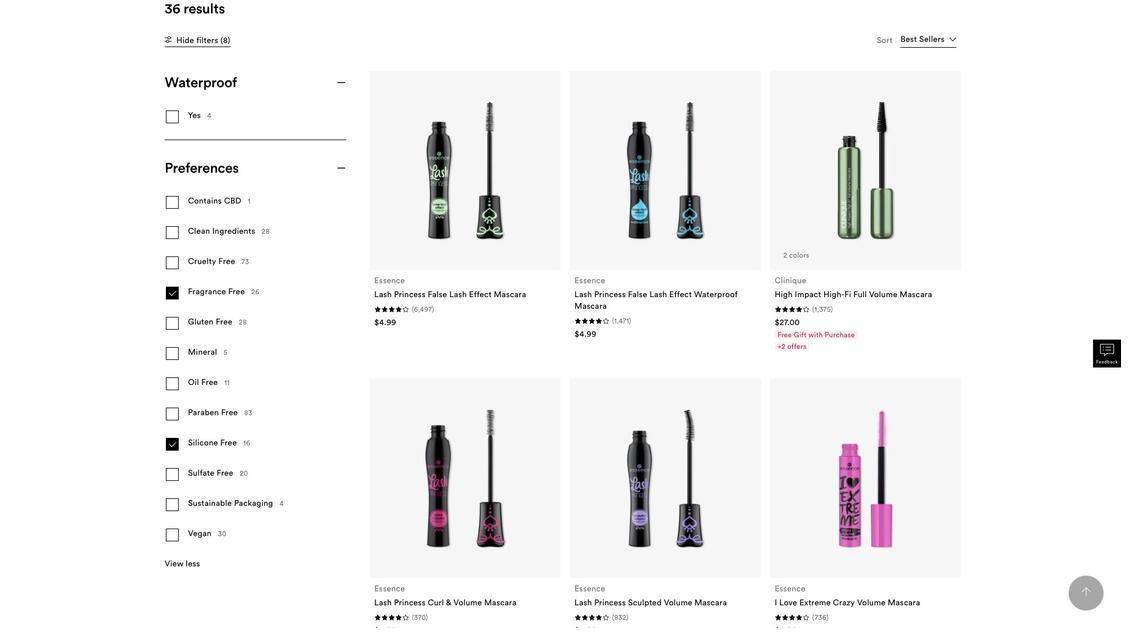 Task type: describe. For each thing, give the bounding box(es) containing it.
lash for essence lash princess curl & volume mascara
[[374, 598, 392, 608]]

( 1,375 )
[[813, 305, 833, 314]]

mascara inside essence lash princess curl & volume mascara
[[484, 598, 517, 608]]

$4.99 for essence lash princess false lash effect mascara
[[374, 317, 396, 328]]

736
[[815, 614, 827, 622]]

oil free
[[188, 378, 218, 388]]

) for essence lash princess false lash effect waterproof mascara
[[629, 317, 632, 326]]

hide filters (8)
[[176, 35, 231, 45]]

( for lash princess false lash effect waterproof mascara
[[612, 317, 615, 326]]

effect for mascara
[[469, 289, 492, 300]]

mascara inside clinique high impact high-fi full volume mascara
[[900, 289, 933, 300]]

( for i love extreme crazy volume mascara
[[813, 614, 815, 622]]

mascara inside essence lash princess sculpted volume mascara
[[695, 598, 727, 608]]

extreme
[[800, 598, 831, 608]]

view
[[165, 559, 184, 570]]

high-
[[824, 289, 845, 300]]

princess for lash princess curl & volume mascara
[[394, 598, 426, 608]]

oil
[[188, 378, 199, 388]]

sculpted
[[628, 598, 662, 608]]

( for lash princess curl & volume mascara
[[412, 614, 414, 622]]

2 colors
[[784, 251, 810, 260]]

withicon image
[[165, 36, 172, 43]]

11
[[224, 379, 230, 388]]

( for lash princess false lash effect mascara
[[412, 305, 414, 314]]

with
[[809, 331, 823, 339]]

essence for essence lash princess false lash effect waterproof mascara
[[575, 275, 605, 286]]

free for $27.00 free gift with purchase +2 offers
[[778, 331, 792, 339]]

( 832 )
[[612, 614, 629, 622]]

73
[[242, 258, 249, 266]]

1,471
[[615, 317, 629, 326]]

essence i love extreme crazy volume mascara image
[[790, 403, 942, 555]]

mineral
[[188, 347, 217, 358]]

28 for gluten free
[[239, 318, 247, 327]]

less
[[186, 559, 200, 570]]

essence lash princess false lash effect mascara image
[[389, 94, 542, 247]]

silicone
[[188, 438, 218, 449]]

gift
[[794, 331, 807, 339]]

hide
[[176, 35, 194, 45]]

yes
[[188, 110, 201, 121]]

5
[[224, 348, 228, 357]]

sellers
[[920, 34, 945, 44]]

0 horizontal spatial waterproof
[[165, 73, 237, 91]]

packaging
[[234, 499, 273, 509]]

mascara inside essence i love extreme crazy volume mascara
[[888, 598, 921, 608]]

gluten
[[188, 317, 214, 328]]

fragrance free
[[188, 287, 245, 297]]

back to top image
[[1082, 588, 1091, 598]]

+2
[[778, 342, 786, 351]]

essence for essence lash princess false lash effect mascara
[[374, 275, 405, 286]]

( 736 )
[[813, 614, 829, 622]]

essence lash princess sculpted volume mascara
[[575, 584, 727, 608]]

clinique high impact high-fi full volume mascara
[[775, 275, 933, 300]]

clean
[[188, 226, 210, 237]]

clinique high impact high-fi full volume mascara image
[[790, 94, 942, 247]]

lash for essence lash princess false lash effect waterproof mascara
[[575, 289, 592, 300]]

false for waterproof
[[628, 289, 648, 300]]

essence i love extreme crazy volume mascara
[[775, 584, 921, 608]]

( for lash princess sculpted volume mascara
[[612, 614, 615, 622]]

clinique
[[775, 275, 807, 286]]

essence lash princess curl & volume mascara image
[[389, 403, 542, 555]]

clean ingredients
[[188, 226, 255, 237]]

16
[[243, 439, 250, 448]]

princess for lash princess sculpted volume mascara
[[595, 598, 626, 608]]

free for oil free
[[201, 378, 218, 388]]

ingredients
[[212, 226, 255, 237]]

free for silicone free
[[220, 438, 237, 449]]

$4.99 for essence lash princess false lash effect waterproof mascara
[[575, 329, 597, 339]]

preferences
[[165, 159, 239, 176]]

gluten free
[[188, 317, 233, 328]]

83
[[244, 409, 252, 418]]

&
[[446, 598, 452, 608]]

essence lash princess false lash effect mascara
[[374, 275, 526, 300]]

princess for lash princess false lash effect mascara
[[394, 289, 426, 300]]

Sort field
[[901, 33, 957, 48]]



Task type: vqa. For each thing, say whether or not it's contained in the screenshot.


Task type: locate. For each thing, give the bounding box(es) containing it.
filters
[[197, 35, 218, 45]]

( 6,497 )
[[412, 305, 434, 314]]

volume right the sculpted
[[664, 598, 693, 608]]

) down high-
[[831, 305, 833, 314]]

false up ( 1,471 ) in the right bottom of the page
[[628, 289, 648, 300]]

volume inside essence lash princess sculpted volume mascara
[[664, 598, 693, 608]]

princess inside essence lash princess false lash effect mascara
[[394, 289, 426, 300]]

silicone free
[[188, 438, 237, 449]]

1 false from the left
[[428, 289, 447, 300]]

free left 83
[[221, 408, 238, 418]]

) for essence i love extreme crazy volume mascara
[[827, 614, 829, 622]]

offers
[[788, 342, 807, 351]]

0 horizontal spatial 4
[[207, 111, 212, 120]]

curl
[[428, 598, 444, 608]]

( down extreme
[[813, 614, 815, 622]]

free left 26
[[228, 287, 245, 297]]

free for fragrance free
[[228, 287, 245, 297]]

1 horizontal spatial false
[[628, 289, 648, 300]]

None checkbox
[[165, 110, 346, 125], [165, 225, 346, 241], [165, 286, 346, 301], [165, 316, 346, 331], [165, 347, 346, 362], [165, 468, 346, 483], [165, 498, 346, 513], [165, 528, 346, 543], [165, 110, 346, 125], [165, 225, 346, 241], [165, 286, 346, 301], [165, 316, 346, 331], [165, 347, 346, 362], [165, 468, 346, 483], [165, 498, 346, 513], [165, 528, 346, 543]]

(8)
[[221, 35, 231, 45]]

) down extreme
[[827, 614, 829, 622]]

370
[[414, 614, 426, 622]]

i
[[775, 598, 777, 608]]

lash inside essence lash princess curl & volume mascara
[[374, 598, 392, 608]]

princess up 1,471
[[595, 289, 626, 300]]

( 370 )
[[412, 614, 428, 622]]

4 right "yes"
[[207, 111, 212, 120]]

4 right packaging
[[280, 500, 284, 509]]

832
[[615, 614, 627, 622]]

free left 73
[[219, 256, 235, 267]]

1 vertical spatial $4.99
[[575, 329, 597, 339]]

essence
[[374, 275, 405, 286], [575, 275, 605, 286], [374, 584, 405, 594], [575, 584, 605, 594], [775, 584, 806, 594]]

( down essence lash princess curl & volume mascara
[[412, 614, 414, 622]]

contains
[[188, 196, 222, 206]]

4 for yes
[[207, 111, 212, 120]]

false up ( 6,497 )
[[428, 289, 447, 300]]

( 1,471 )
[[612, 317, 632, 326]]

1 vertical spatial 4
[[280, 500, 284, 509]]

$27.00
[[775, 317, 800, 328]]

free right oil
[[201, 378, 218, 388]]

false inside essence lash princess false lash effect mascara
[[428, 289, 447, 300]]

effect
[[469, 289, 492, 300], [670, 289, 692, 300]]

princess up 6,497
[[394, 289, 426, 300]]

) for essence lash princess false lash effect mascara
[[432, 305, 434, 314]]

free left 20
[[217, 468, 233, 479]]

)
[[432, 305, 434, 314], [831, 305, 833, 314], [629, 317, 632, 326], [426, 614, 428, 622], [627, 614, 629, 622], [827, 614, 829, 622]]

paraben
[[188, 408, 219, 418]]

0 horizontal spatial 28
[[239, 318, 247, 327]]

20
[[240, 470, 248, 478]]

28 right gluten free
[[239, 318, 247, 327]]

) down the sculpted
[[627, 614, 629, 622]]

view less button
[[165, 559, 200, 571]]

6,497
[[414, 305, 432, 314]]

1 horizontal spatial 4
[[280, 500, 284, 509]]

fi
[[845, 289, 852, 300]]

cbd
[[224, 196, 241, 206]]

volume inside essence lash princess curl & volume mascara
[[454, 598, 482, 608]]

2
[[784, 251, 788, 260]]

princess up 832
[[595, 598, 626, 608]]

lash for essence lash princess false lash effect mascara
[[374, 289, 392, 300]]

sustainable packaging
[[188, 499, 273, 509]]

sustainable
[[188, 499, 232, 509]]

princess inside essence lash princess sculpted volume mascara
[[595, 598, 626, 608]]

free
[[219, 256, 235, 267], [228, 287, 245, 297], [216, 317, 233, 328], [778, 331, 792, 339], [201, 378, 218, 388], [221, 408, 238, 418], [220, 438, 237, 449], [217, 468, 233, 479]]

effect for waterproof
[[670, 289, 692, 300]]

impact
[[795, 289, 822, 300]]

) for essence lash princess curl & volume mascara
[[426, 614, 428, 622]]

) for essence lash princess sculpted volume mascara
[[627, 614, 629, 622]]

princess for lash princess false lash effect waterproof mascara
[[595, 289, 626, 300]]

1,375
[[815, 305, 831, 314]]

volume inside clinique high impact high-fi full volume mascara
[[870, 289, 898, 300]]

lash
[[374, 289, 392, 300], [450, 289, 467, 300], [575, 289, 592, 300], [650, 289, 667, 300], [374, 598, 392, 608], [575, 598, 592, 608]]

best sellers
[[901, 34, 945, 44]]

waterproof inside essence lash princess false lash effect waterproof mascara
[[694, 289, 738, 300]]

full
[[854, 289, 867, 300]]

0 vertical spatial 28
[[262, 227, 270, 236]]

$4.99
[[374, 317, 396, 328], [575, 329, 597, 339]]

None checkbox
[[165, 195, 346, 210], [165, 256, 346, 271], [165, 377, 346, 392], [165, 407, 346, 422], [165, 437, 346, 453], [165, 195, 346, 210], [165, 256, 346, 271], [165, 377, 346, 392], [165, 407, 346, 422], [165, 437, 346, 453]]

volume right 'crazy'
[[858, 598, 886, 608]]

$27.00 free gift with purchase +2 offers
[[775, 317, 855, 351]]

2 effect from the left
[[670, 289, 692, 300]]

0 vertical spatial waterproof
[[165, 73, 237, 91]]

26
[[251, 288, 260, 297]]

crazy
[[833, 598, 855, 608]]

false inside essence lash princess false lash effect waterproof mascara
[[628, 289, 648, 300]]

free for paraben free
[[221, 408, 238, 418]]

30
[[218, 530, 227, 539]]

2 false from the left
[[628, 289, 648, 300]]

messages bubble square menu image
[[1101, 344, 1115, 358], [1101, 344, 1115, 358], [1101, 344, 1115, 358], [1101, 344, 1115, 358], [1101, 344, 1115, 358], [1101, 344, 1115, 358], [1101, 344, 1115, 358], [1101, 344, 1115, 358], [1101, 344, 1115, 358], [1101, 344, 1115, 358], [1101, 344, 1115, 358], [1101, 344, 1115, 358]]

0 horizontal spatial $4.99
[[374, 317, 396, 328]]

essence lash princess curl & volume mascara
[[374, 584, 517, 608]]

) down essence lash princess false lash effect waterproof mascara
[[629, 317, 632, 326]]

free for sulfate free
[[217, 468, 233, 479]]

1 effect from the left
[[469, 289, 492, 300]]

lash inside essence lash princess sculpted volume mascara
[[575, 598, 592, 608]]

princess
[[394, 289, 426, 300], [595, 289, 626, 300], [394, 598, 426, 608], [595, 598, 626, 608]]

essence inside essence lash princess curl & volume mascara
[[374, 584, 405, 594]]

essence for essence lash princess curl & volume mascara
[[374, 584, 405, 594]]

essence lash princess false lash effect waterproof mascara image
[[589, 94, 742, 247]]

essence for essence i love extreme crazy volume mascara
[[775, 584, 806, 594]]

essence inside essence lash princess false lash effect waterproof mascara
[[575, 275, 605, 286]]

mascara inside essence lash princess false lash effect mascara
[[494, 289, 526, 300]]

1 vertical spatial 28
[[239, 318, 247, 327]]

vegan
[[188, 529, 212, 539]]

1 horizontal spatial 28
[[262, 227, 270, 236]]

purchase
[[825, 331, 855, 339]]

mascara
[[494, 289, 526, 300], [900, 289, 933, 300], [575, 301, 607, 312], [484, 598, 517, 608], [695, 598, 727, 608], [888, 598, 921, 608]]

volume inside essence i love extreme crazy volume mascara
[[858, 598, 886, 608]]

1 horizontal spatial effect
[[670, 289, 692, 300]]

28
[[262, 227, 270, 236], [239, 318, 247, 327]]

0 horizontal spatial effect
[[469, 289, 492, 300]]

essence inside essence lash princess sculpted volume mascara
[[575, 584, 605, 594]]

0 vertical spatial 4
[[207, 111, 212, 120]]

sort
[[877, 35, 893, 45]]

( down essence lash princess false lash effect waterproof mascara
[[612, 317, 615, 326]]

( down impact
[[813, 305, 815, 314]]

effect inside essence lash princess false lash effect waterproof mascara
[[670, 289, 692, 300]]

messages bubble square menu image
[[1101, 344, 1115, 358], [1101, 344, 1115, 358], [1101, 344, 1115, 358], [1101, 344, 1115, 358], [1101, 344, 1115, 358], [1101, 344, 1115, 358]]

free inside $27.00 free gift with purchase +2 offers
[[778, 331, 792, 339]]

volume right &
[[454, 598, 482, 608]]

free left 16
[[220, 438, 237, 449]]

love
[[780, 598, 798, 608]]

princess inside essence lash princess curl & volume mascara
[[394, 598, 426, 608]]

( for high impact high-fi full volume mascara
[[813, 305, 815, 314]]

sulfate
[[188, 468, 215, 479]]

) down curl
[[426, 614, 428, 622]]

1
[[248, 197, 251, 206]]

free for cruelty free
[[219, 256, 235, 267]]

0 horizontal spatial false
[[428, 289, 447, 300]]

essence lash princess sculpted volume mascara image
[[589, 403, 742, 555]]

essence inside essence lash princess false lash effect mascara
[[374, 275, 405, 286]]

feedback
[[1097, 359, 1118, 365], [1097, 359, 1118, 365], [1097, 359, 1118, 365], [1097, 359, 1118, 365], [1097, 359, 1118, 365], [1097, 359, 1118, 365], [1097, 359, 1118, 365], [1097, 359, 1118, 365], [1097, 359, 1118, 365], [1097, 359, 1118, 365], [1097, 359, 1118, 365], [1097, 359, 1118, 365], [1097, 359, 1118, 365], [1097, 359, 1118, 365], [1097, 359, 1118, 365], [1097, 359, 1118, 365], [1097, 359, 1118, 365], [1097, 359, 1118, 365]]

essence inside essence i love extreme crazy volume mascara
[[775, 584, 806, 594]]

effect inside essence lash princess false lash effect mascara
[[469, 289, 492, 300]]

free up +2
[[778, 331, 792, 339]]

essence lash princess false lash effect waterproof mascara
[[575, 275, 738, 312]]

( down essence lash princess false lash effect mascara
[[412, 305, 414, 314]]

1 vertical spatial waterproof
[[694, 289, 738, 300]]

0 vertical spatial $4.99
[[374, 317, 396, 328]]

) down essence lash princess false lash effect mascara
[[432, 305, 434, 314]]

sulfate free
[[188, 468, 233, 479]]

false
[[428, 289, 447, 300], [628, 289, 648, 300]]

( down essence lash princess sculpted volume mascara
[[612, 614, 615, 622]]

false for mascara
[[428, 289, 447, 300]]

essence for essence lash princess sculpted volume mascara
[[575, 584, 605, 594]]

view less
[[165, 559, 200, 570]]

28 for clean ingredients
[[262, 227, 270, 236]]

contains cbd
[[188, 196, 241, 206]]

high
[[775, 289, 793, 300]]

hide filters (8) button
[[165, 34, 231, 47]]

) for clinique high impact high-fi full volume mascara
[[831, 305, 833, 314]]

princess inside essence lash princess false lash effect waterproof mascara
[[595, 289, 626, 300]]

paraben free
[[188, 408, 238, 418]]

(
[[412, 305, 414, 314], [813, 305, 815, 314], [612, 317, 615, 326], [412, 614, 414, 622], [612, 614, 615, 622], [813, 614, 815, 622]]

free right "gluten"
[[216, 317, 233, 328]]

fragrance
[[188, 287, 226, 297]]

28 right ingredients
[[262, 227, 270, 236]]

4 for sustainable packaging
[[280, 500, 284, 509]]

waterproof
[[165, 73, 237, 91], [694, 289, 738, 300]]

cruelty free
[[188, 256, 235, 267]]

lash for essence lash princess sculpted volume mascara
[[575, 598, 592, 608]]

4
[[207, 111, 212, 120], [280, 500, 284, 509]]

1 horizontal spatial waterproof
[[694, 289, 738, 300]]

free for gluten free
[[216, 317, 233, 328]]

cruelty
[[188, 256, 216, 267]]

mascara inside essence lash princess false lash effect waterproof mascara
[[575, 301, 607, 312]]

1 horizontal spatial $4.99
[[575, 329, 597, 339]]

volume
[[870, 289, 898, 300], [454, 598, 482, 608], [664, 598, 693, 608], [858, 598, 886, 608]]

colors
[[790, 251, 810, 260]]

volume right the full
[[870, 289, 898, 300]]

best
[[901, 34, 918, 44]]

princess up 370
[[394, 598, 426, 608]]



